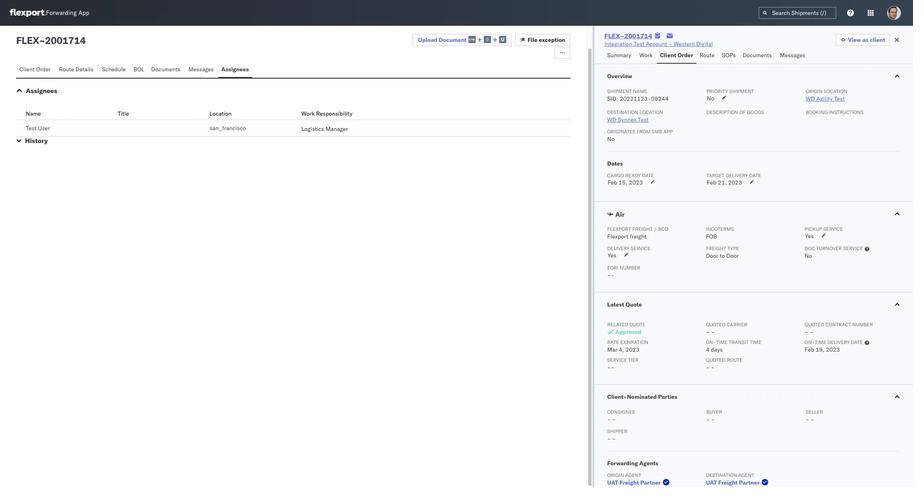 Task type: locate. For each thing, give the bounding box(es) containing it.
door down type
[[727, 253, 739, 260]]

1 horizontal spatial yes
[[805, 233, 814, 240]]

yes down delivery
[[608, 252, 617, 260]]

2001714
[[624, 32, 652, 40], [45, 34, 86, 46]]

approved
[[615, 329, 642, 336]]

flex-2001714 link
[[605, 32, 652, 40]]

2 agent from the left
[[739, 473, 755, 479]]

order down flex - 2001714
[[36, 66, 51, 73]]

order down western
[[678, 52, 693, 59]]

0 vertical spatial no
[[707, 95, 714, 102]]

delivery down contract
[[828, 340, 850, 346]]

date up 'air' button
[[749, 173, 761, 179]]

agent for origin agent
[[625, 473, 641, 479]]

1 door from the left
[[706, 253, 719, 260]]

agent
[[625, 473, 641, 479], [739, 473, 755, 479]]

uat down origin agent
[[607, 480, 618, 487]]

0 horizontal spatial feb
[[608, 179, 617, 186]]

1 horizontal spatial assignees
[[221, 66, 249, 73]]

0 horizontal spatial name
[[26, 110, 41, 117]]

2 horizontal spatial feb
[[805, 347, 814, 354]]

1 uat freight partner from the left
[[607, 480, 661, 487]]

documents button right bol on the left
[[148, 62, 185, 78]]

history button
[[25, 137, 48, 145]]

days
[[711, 347, 723, 354]]

0 horizontal spatial app
[[78, 9, 89, 17]]

origin down forwarding agents
[[607, 473, 624, 479]]

quoted for quoted contract number - - rate expiration mar 4, 2023
[[805, 322, 824, 328]]

delivery
[[726, 173, 748, 179], [828, 340, 850, 346]]

pickup service
[[805, 226, 843, 232]]

2001714 down forwarding app
[[45, 34, 86, 46]]

client order button down flex
[[16, 62, 56, 78]]

documents up overview button
[[743, 52, 772, 59]]

1 horizontal spatial client order button
[[657, 48, 697, 64]]

quoted route - -
[[706, 358, 743, 372]]

quoted down days
[[706, 358, 726, 364]]

freight down origin agent
[[620, 480, 639, 487]]

target delivery date
[[707, 173, 761, 179]]

yes down pickup
[[805, 233, 814, 240]]

quoted inside quoted carrier - -
[[706, 322, 726, 328]]

logistics manager
[[301, 126, 348, 133]]

flexport. image
[[10, 9, 46, 17]]

0 horizontal spatial documents
[[151, 66, 180, 73]]

0 horizontal spatial time
[[716, 340, 728, 346]]

delivery up the feb 21, 2023
[[726, 173, 748, 179]]

3 time from the left
[[815, 340, 826, 346]]

file exception button
[[515, 34, 571, 46], [515, 34, 571, 46]]

0 vertical spatial route
[[700, 52, 715, 59]]

on- inside on-time transit time 4 days
[[706, 340, 716, 346]]

assignees button
[[218, 62, 252, 78], [26, 87, 57, 95]]

1 horizontal spatial documents
[[743, 52, 772, 59]]

0 vertical spatial origin
[[806, 88, 823, 94]]

freight down destination agent
[[718, 480, 738, 487]]

1 vertical spatial freight
[[630, 233, 647, 241]]

1 time from the left
[[716, 340, 728, 346]]

sops
[[722, 52, 736, 59]]

test inside destination location wd synnex test
[[638, 116, 649, 123]]

origin inside origin location wd agility test
[[806, 88, 823, 94]]

1 horizontal spatial agent
[[739, 473, 755, 479]]

2 on- from the left
[[805, 340, 815, 346]]

0 vertical spatial destination
[[607, 109, 639, 115]]

client down integration test account - western digital
[[660, 52, 676, 59]]

1 uat freight partner link from the left
[[607, 479, 672, 488]]

uat freight partner down destination agent
[[706, 480, 760, 487]]

dates
[[607, 160, 623, 167]]

origin up agility
[[806, 88, 823, 94]]

21,
[[718, 179, 727, 186]]

wd inside destination location wd synnex test
[[607, 116, 617, 123]]

service down the flexport freight / bco flexport freight
[[631, 246, 651, 252]]

service tier --
[[607, 358, 639, 372]]

quoted for quoted route - -
[[706, 358, 726, 364]]

test up booking instructions
[[834, 95, 845, 103]]

client order down western
[[660, 52, 693, 59]]

2023 down expiration
[[626, 347, 640, 354]]

number
[[853, 322, 873, 328]]

route down digital
[[700, 52, 715, 59]]

0 horizontal spatial messages button
[[185, 62, 218, 78]]

1 vertical spatial no
[[607, 136, 615, 143]]

1 horizontal spatial feb
[[707, 179, 717, 186]]

0 horizontal spatial messages
[[188, 66, 214, 73]]

bol button
[[130, 62, 148, 78]]

shipment
[[730, 88, 754, 94]]

time up 19, on the right of page
[[815, 340, 826, 346]]

0 vertical spatial name
[[633, 88, 647, 94]]

on- up feb 19, 2023
[[805, 340, 815, 346]]

test up 'from'
[[638, 116, 649, 123]]

digital
[[696, 40, 713, 48]]

wd inside origin location wd agility test
[[806, 95, 815, 103]]

documents button up overview button
[[740, 48, 777, 64]]

quoted inside quoted route - -
[[706, 358, 726, 364]]

origin agent
[[607, 473, 641, 479]]

work for work
[[640, 52, 653, 59]]

route left details
[[59, 66, 74, 73]]

door left to
[[706, 253, 719, 260]]

2 door from the left
[[727, 253, 739, 260]]

date down number
[[851, 340, 863, 346]]

2 partner from the left
[[739, 480, 760, 487]]

quoted for quoted carrier - -
[[706, 322, 726, 328]]

door
[[706, 253, 719, 260], [727, 253, 739, 260]]

uat freight partner link down origin agent
[[607, 479, 672, 488]]

0 vertical spatial wd
[[806, 95, 815, 103]]

forwarding up origin agent
[[607, 461, 638, 468]]

feb left 19, on the right of page
[[805, 347, 814, 354]]

messages for leftmost messages button
[[188, 66, 214, 73]]

time up days
[[716, 340, 728, 346]]

1 horizontal spatial origin
[[806, 88, 823, 94]]

no down priority
[[707, 95, 714, 102]]

quoted left contract
[[805, 322, 824, 328]]

1 vertical spatial destination
[[706, 473, 737, 479]]

forwarding for forwarding app
[[46, 9, 77, 17]]

0 horizontal spatial assignees
[[26, 87, 57, 95]]

client
[[660, 52, 676, 59], [19, 66, 35, 73]]

0 horizontal spatial location
[[640, 109, 663, 115]]

2023
[[629, 179, 643, 186], [728, 179, 742, 186], [626, 347, 640, 354], [826, 347, 840, 354]]

0 vertical spatial client
[[660, 52, 676, 59]]

view
[[848, 36, 861, 44]]

route details button
[[56, 62, 99, 78]]

1 horizontal spatial route
[[700, 52, 715, 59]]

uat freight partner down origin agent
[[607, 480, 661, 487]]

0 vertical spatial work
[[640, 52, 653, 59]]

0 vertical spatial forwarding
[[46, 9, 77, 17]]

contract
[[826, 322, 851, 328]]

0 vertical spatial assignees
[[221, 66, 249, 73]]

wd up originates
[[607, 116, 617, 123]]

0 horizontal spatial agent
[[625, 473, 641, 479]]

1 horizontal spatial destination
[[706, 473, 737, 479]]

route
[[700, 52, 715, 59], [59, 66, 74, 73]]

flexport down air on the right top
[[607, 226, 631, 232]]

0 horizontal spatial partner
[[640, 480, 661, 487]]

1 horizontal spatial order
[[678, 52, 693, 59]]

flexport up delivery
[[607, 233, 629, 241]]

time right the transit at right
[[750, 340, 762, 346]]

wd left agility
[[806, 95, 815, 103]]

1 horizontal spatial forwarding
[[607, 461, 638, 468]]

no down originates
[[607, 136, 615, 143]]

2 vertical spatial no
[[805, 253, 812, 260]]

0 vertical spatial location
[[824, 88, 848, 94]]

1 vertical spatial work
[[301, 110, 315, 117]]

1 horizontal spatial date
[[749, 173, 761, 179]]

1 horizontal spatial door
[[727, 253, 739, 260]]

on-time transit time 4 days
[[706, 340, 762, 354]]

client order down flex
[[19, 66, 51, 73]]

1 vertical spatial flexport
[[607, 233, 629, 241]]

1 horizontal spatial time
[[750, 340, 762, 346]]

feb 15, 2023
[[608, 179, 643, 186]]

test down 'flex-2001714' link at top right
[[634, 40, 645, 48]]

priority
[[707, 88, 728, 94]]

integration
[[605, 40, 632, 48]]

bco
[[658, 226, 668, 232]]

flex-2001714
[[605, 32, 652, 40]]

service for pickup service
[[824, 226, 843, 232]]

route inside route button
[[700, 52, 715, 59]]

1 vertical spatial location
[[640, 109, 663, 115]]

2001714 up account at the top of page
[[624, 32, 652, 40]]

1 vertical spatial delivery
[[828, 340, 850, 346]]

freight up to
[[706, 246, 726, 252]]

uat down destination agent
[[706, 480, 717, 487]]

name up "test user"
[[26, 110, 41, 117]]

related quote
[[607, 322, 646, 328]]

route for route details
[[59, 66, 74, 73]]

documents right the bol button
[[151, 66, 180, 73]]

test inside origin location wd agility test
[[834, 95, 845, 103]]

agility
[[817, 95, 833, 103]]

0 vertical spatial app
[[78, 9, 89, 17]]

on- for on-time delivery date
[[805, 340, 815, 346]]

work inside button
[[640, 52, 653, 59]]

date right ready
[[642, 173, 654, 179]]

freight for destination agent
[[718, 480, 738, 487]]

2 uat freight partner from the left
[[706, 480, 760, 487]]

1 vertical spatial assignees button
[[26, 87, 57, 95]]

destination inside destination location wd synnex test
[[607, 109, 639, 115]]

service up the doc turnover service
[[824, 226, 843, 232]]

0 horizontal spatial on-
[[706, 340, 716, 346]]

integration test account - western digital link
[[605, 40, 713, 48]]

on- up 4
[[706, 340, 716, 346]]

wd agility test link
[[806, 95, 845, 103]]

1 vertical spatial wd
[[607, 116, 617, 123]]

0 vertical spatial messages
[[780, 52, 806, 59]]

1 vertical spatial origin
[[607, 473, 624, 479]]

0 vertical spatial flexport
[[607, 226, 631, 232]]

uat freight partner for origin
[[607, 480, 661, 487]]

route inside route details 'button'
[[59, 66, 74, 73]]

1 vertical spatial route
[[59, 66, 74, 73]]

test left the user
[[26, 125, 37, 132]]

uat freight partner for destination
[[706, 480, 760, 487]]

service right turnover
[[843, 246, 863, 252]]

location up wd agility test link
[[824, 88, 848, 94]]

0 horizontal spatial destination
[[607, 109, 639, 115]]

2023 down 'target delivery date'
[[728, 179, 742, 186]]

0 horizontal spatial documents button
[[148, 62, 185, 78]]

responsibility
[[316, 110, 352, 117]]

consignee - -
[[607, 410, 635, 424]]

freight up delivery service
[[630, 233, 647, 241]]

1 vertical spatial yes
[[608, 252, 617, 260]]

destination for destination location wd synnex test
[[607, 109, 639, 115]]

client down flex
[[19, 66, 35, 73]]

2023 down on-time delivery date
[[826, 347, 840, 354]]

location inside origin location wd agility test
[[824, 88, 848, 94]]

schedule button
[[99, 62, 130, 78]]

1 vertical spatial messages
[[188, 66, 214, 73]]

tier
[[628, 358, 639, 364]]

freight left /
[[633, 226, 653, 232]]

1 horizontal spatial documents button
[[740, 48, 777, 64]]

0 horizontal spatial uat freight partner
[[607, 480, 661, 487]]

1 partner from the left
[[640, 480, 661, 487]]

1 horizontal spatial delivery
[[828, 340, 850, 346]]

destination for destination agent
[[706, 473, 737, 479]]

consignee
[[607, 410, 635, 416]]

instructions
[[829, 109, 864, 115]]

1 horizontal spatial uat freight partner link
[[706, 479, 770, 488]]

1 vertical spatial order
[[36, 66, 51, 73]]

seller
[[806, 410, 823, 416]]

file exception
[[528, 36, 565, 44]]

partner down destination agent
[[739, 480, 760, 487]]

0 horizontal spatial door
[[706, 253, 719, 260]]

name
[[633, 88, 647, 94], [26, 110, 41, 117]]

1 vertical spatial forwarding
[[607, 461, 638, 468]]

name up "20221123-"
[[633, 88, 647, 94]]

1 horizontal spatial work
[[640, 52, 653, 59]]

1 horizontal spatial app
[[664, 129, 673, 135]]

feb for feb 15, 2023
[[608, 179, 617, 186]]

0 horizontal spatial no
[[607, 136, 615, 143]]

1 agent from the left
[[625, 473, 641, 479]]

0 horizontal spatial wd
[[607, 116, 617, 123]]

time for on-time transit time 4 days
[[716, 340, 728, 346]]

1 on- from the left
[[706, 340, 716, 346]]

work for work responsibility
[[301, 110, 315, 117]]

feb down target
[[707, 179, 717, 186]]

0 horizontal spatial forwarding
[[46, 9, 77, 17]]

latest quote
[[607, 301, 642, 309]]

1 horizontal spatial 2001714
[[624, 32, 652, 40]]

expiration
[[621, 340, 648, 346]]

shipper - -
[[607, 429, 628, 443]]

2023 for feb 19, 2023
[[826, 347, 840, 354]]

0 vertical spatial freight
[[633, 226, 653, 232]]

1 uat from the left
[[607, 480, 618, 487]]

0 vertical spatial delivery
[[726, 173, 748, 179]]

quoted inside quoted contract number - - rate expiration mar 4, 2023
[[805, 322, 824, 328]]

feb for feb 19, 2023
[[805, 347, 814, 354]]

order
[[678, 52, 693, 59], [36, 66, 51, 73]]

2023 down ready
[[629, 179, 643, 186]]

1 horizontal spatial uat
[[706, 480, 717, 487]]

0 vertical spatial documents
[[743, 52, 772, 59]]

logistics
[[301, 126, 324, 133]]

client order button down western
[[657, 48, 697, 64]]

1 horizontal spatial wd
[[806, 95, 815, 103]]

location inside destination location wd synnex test
[[640, 109, 663, 115]]

1 horizontal spatial assignees button
[[218, 62, 252, 78]]

yes
[[805, 233, 814, 240], [608, 252, 617, 260]]

1 horizontal spatial messages
[[780, 52, 806, 59]]

0 vertical spatial yes
[[805, 233, 814, 240]]

feb down cargo
[[608, 179, 617, 186]]

partner for origin agent
[[640, 480, 661, 487]]

exception
[[539, 36, 565, 44]]

wd for wd synnex test
[[607, 116, 617, 123]]

1 horizontal spatial uat freight partner
[[706, 480, 760, 487]]

forwarding up flex - 2001714
[[46, 9, 77, 17]]

1 horizontal spatial partner
[[739, 480, 760, 487]]

latest
[[607, 301, 624, 309]]

service
[[607, 358, 627, 364]]

assignees
[[221, 66, 249, 73], [26, 87, 57, 95]]

uat
[[607, 480, 618, 487], [706, 480, 717, 487]]

0 horizontal spatial client
[[19, 66, 35, 73]]

2 uat freight partner link from the left
[[706, 479, 770, 488]]

no
[[707, 95, 714, 102], [607, 136, 615, 143], [805, 253, 812, 260]]

upload document
[[418, 36, 467, 43]]

origin
[[806, 88, 823, 94], [607, 473, 624, 479]]

1 horizontal spatial name
[[633, 88, 647, 94]]

assignees inside button
[[221, 66, 249, 73]]

wd
[[806, 95, 815, 103], [607, 116, 617, 123]]

no down doc
[[805, 253, 812, 260]]

0 horizontal spatial client order
[[19, 66, 51, 73]]

quoted left carrier
[[706, 322, 726, 328]]

- inside "link"
[[669, 40, 672, 48]]

0 vertical spatial client order
[[660, 52, 693, 59]]

quoted carrier - -
[[706, 322, 748, 336]]

1 horizontal spatial client
[[660, 52, 676, 59]]

location for wd synnex test
[[640, 109, 663, 115]]

shipper
[[607, 429, 628, 435]]

partner down agents
[[640, 480, 661, 487]]

yes for delivery
[[608, 252, 617, 260]]

work down account at the top of page
[[640, 52, 653, 59]]

location down 08244
[[640, 109, 663, 115]]

doc
[[805, 246, 815, 252]]

2 uat from the left
[[706, 480, 717, 487]]

uat freight partner link for destination
[[706, 479, 770, 488]]

0 horizontal spatial date
[[642, 173, 654, 179]]

0 horizontal spatial yes
[[608, 252, 617, 260]]

freight for origin agent
[[620, 480, 639, 487]]

work up logistics on the left of page
[[301, 110, 315, 117]]

uat freight partner link down destination agent
[[706, 479, 770, 488]]

cargo ready date
[[607, 173, 654, 179]]



Task type: vqa. For each thing, say whether or not it's contained in the screenshot.
Pickup service
yes



Task type: describe. For each thing, give the bounding box(es) containing it.
on-time delivery date
[[805, 340, 863, 346]]

route
[[727, 358, 743, 364]]

quote
[[626, 301, 642, 309]]

0 horizontal spatial assignees button
[[26, 87, 57, 95]]

type
[[728, 246, 739, 252]]

forwarding for forwarding agents
[[607, 461, 638, 468]]

1 vertical spatial client order
[[19, 66, 51, 73]]

shipment
[[607, 88, 632, 94]]

agents
[[639, 461, 659, 468]]

freight inside freight type door to door
[[706, 246, 726, 252]]

cargo
[[607, 173, 624, 179]]

origin for origin location wd agility test
[[806, 88, 823, 94]]

of
[[740, 109, 746, 115]]

2 time from the left
[[750, 340, 762, 346]]

goods
[[747, 109, 764, 115]]

time for on-time delivery date
[[815, 340, 826, 346]]

forwarding app
[[46, 9, 89, 17]]

forwarding app link
[[10, 9, 89, 17]]

overview
[[607, 73, 632, 80]]

1 horizontal spatial messages button
[[777, 48, 810, 64]]

eori
[[607, 265, 619, 271]]

feb for feb 21, 2023
[[707, 179, 717, 186]]

1 vertical spatial client
[[19, 66, 35, 73]]

uat for origin
[[607, 480, 618, 487]]

0 horizontal spatial client order button
[[16, 62, 56, 78]]

related
[[607, 322, 628, 328]]

from
[[637, 129, 651, 135]]

2 horizontal spatial no
[[805, 253, 812, 260]]

quote
[[630, 322, 646, 328]]

view as client
[[848, 36, 885, 44]]

1 vertical spatial name
[[26, 110, 41, 117]]

agent for destination agent
[[739, 473, 755, 479]]

client-nominated parties button
[[594, 385, 913, 410]]

messages for the right messages button
[[780, 52, 806, 59]]

delivery
[[607, 246, 630, 252]]

nominated
[[627, 394, 657, 401]]

file
[[528, 36, 538, 44]]

on- for on-time transit time 4 days
[[706, 340, 716, 346]]

view as client button
[[836, 34, 891, 46]]

priority shipment
[[707, 88, 754, 94]]

manager
[[326, 126, 348, 133]]

2023 for feb 21, 2023
[[728, 179, 742, 186]]

yes for pickup
[[805, 233, 814, 240]]

19,
[[816, 347, 825, 354]]

seller - -
[[806, 410, 823, 424]]

to
[[720, 253, 725, 260]]

0 horizontal spatial 2001714
[[45, 34, 86, 46]]

client
[[870, 36, 885, 44]]

client-nominated parties
[[607, 394, 678, 401]]

2 flexport from the top
[[607, 233, 629, 241]]

0 vertical spatial order
[[678, 52, 693, 59]]

route for route
[[700, 52, 715, 59]]

wd for wd agility test
[[806, 95, 815, 103]]

bol
[[134, 66, 144, 73]]

number
[[620, 265, 641, 271]]

15,
[[619, 179, 628, 186]]

latest quote button
[[594, 293, 913, 317]]

flex-
[[605, 32, 624, 40]]

description
[[707, 109, 738, 115]]

feb 19, 2023
[[805, 347, 840, 354]]

0 horizontal spatial delivery
[[726, 173, 748, 179]]

destination location wd synnex test
[[607, 109, 663, 123]]

sops button
[[719, 48, 740, 64]]

work button
[[636, 48, 657, 64]]

as
[[863, 36, 869, 44]]

upload
[[418, 36, 438, 43]]

partner for destination agent
[[739, 480, 760, 487]]

sid:
[[607, 95, 618, 103]]

uat for destination
[[706, 480, 717, 487]]

upload document button
[[413, 34, 512, 46]]

1 vertical spatial documents
[[151, 66, 180, 73]]

eori number --
[[607, 265, 641, 279]]

date for feb 15, 2023
[[642, 173, 654, 179]]

air
[[615, 211, 625, 219]]

description of goods
[[707, 109, 764, 115]]

1 flexport from the top
[[607, 226, 631, 232]]

forwarding agents
[[607, 461, 659, 468]]

origin for origin agent
[[607, 473, 624, 479]]

flexport freight / bco flexport freight
[[607, 226, 668, 241]]

feb 21, 2023
[[707, 179, 742, 186]]

transit
[[729, 340, 749, 346]]

freight type door to door
[[706, 246, 739, 260]]

2023 for feb 15, 2023
[[629, 179, 643, 186]]

name inside the shipment name sid: 20221123-08244
[[633, 88, 647, 94]]

2023 inside quoted contract number - - rate expiration mar 4, 2023
[[626, 347, 640, 354]]

no inside originates from smb app no
[[607, 136, 615, 143]]

flex
[[16, 34, 39, 46]]

app inside originates from smb app no
[[664, 129, 673, 135]]

doc turnover service
[[805, 246, 863, 252]]

originates
[[607, 129, 636, 135]]

1 vertical spatial assignees
[[26, 87, 57, 95]]

0 vertical spatial assignees button
[[218, 62, 252, 78]]

test inside integration test account - western digital "link"
[[634, 40, 645, 48]]

date for feb 21, 2023
[[749, 173, 761, 179]]

booking
[[806, 109, 828, 115]]

destination agent
[[706, 473, 755, 479]]

0 horizontal spatial order
[[36, 66, 51, 73]]

client-
[[607, 394, 627, 401]]

test user
[[26, 125, 50, 132]]

uat freight partner link for origin
[[607, 479, 672, 488]]

integration test account - western digital
[[605, 40, 713, 48]]

synnex
[[618, 116, 637, 123]]

Search Shipments (/) text field
[[759, 7, 837, 19]]

/
[[654, 226, 657, 232]]

shipment name sid: 20221123-08244
[[607, 88, 669, 103]]

carrier
[[727, 322, 748, 328]]

delivery service
[[607, 246, 651, 252]]

2 horizontal spatial date
[[851, 340, 863, 346]]

wd synnex test link
[[607, 116, 649, 123]]

buyer - -
[[707, 410, 722, 424]]

western
[[674, 40, 695, 48]]

4,
[[619, 347, 624, 354]]

incoterms
[[706, 226, 734, 232]]

location for wd agility test
[[824, 88, 848, 94]]

service for delivery service
[[631, 246, 651, 252]]

1 horizontal spatial client order
[[660, 52, 693, 59]]

pickup
[[805, 226, 822, 232]]

parties
[[658, 394, 678, 401]]

details
[[76, 66, 94, 73]]

account
[[646, 40, 667, 48]]

flex - 2001714
[[16, 34, 86, 46]]

san_francisco
[[210, 125, 246, 132]]

history
[[25, 137, 48, 145]]

08244
[[651, 95, 669, 103]]

incoterms fob
[[706, 226, 734, 241]]

fob
[[706, 233, 717, 241]]

1 horizontal spatial no
[[707, 95, 714, 102]]



